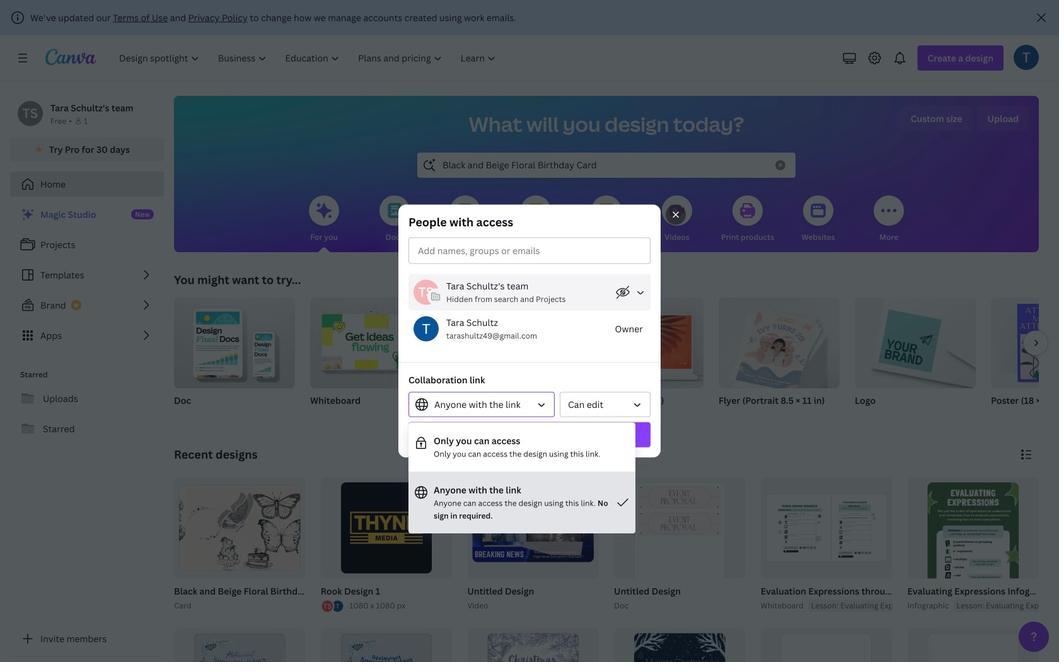 Task type: locate. For each thing, give the bounding box(es) containing it.
tara schultz's team element
[[18, 101, 43, 126], [414, 280, 439, 305]]

0 horizontal spatial list
[[10, 202, 164, 348]]

0 horizontal spatial tara schultz's team element
[[18, 101, 43, 126]]

tara schultz's team image
[[18, 101, 43, 126]]

0 vertical spatial list
[[10, 202, 164, 348]]

None search field
[[417, 153, 796, 178]]

top level navigation element
[[111, 45, 507, 71]]

option
[[409, 422, 636, 472], [409, 472, 636, 533]]

group
[[398, 215, 661, 447], [174, 298, 295, 422], [310, 298, 431, 422], [446, 298, 567, 422], [583, 298, 704, 422], [719, 298, 840, 422], [855, 298, 976, 422], [991, 298, 1059, 422], [172, 477, 332, 612], [318, 477, 452, 613], [465, 477, 599, 612], [612, 477, 746, 612], [758, 477, 994, 612], [905, 477, 1059, 662]]

tara schultz's team image
[[414, 280, 439, 305]]

1 vertical spatial tara schultz's team element
[[414, 280, 439, 305]]

list
[[10, 202, 164, 348], [321, 599, 344, 613]]

0 vertical spatial tara schultz's team element
[[18, 101, 43, 126]]

2 option from the top
[[409, 472, 636, 533]]

1 horizontal spatial tara schultz's team element
[[414, 280, 439, 305]]

Add names, groups or emails text field
[[413, 242, 540, 260]]

list box
[[409, 422, 636, 533]]

1 option from the top
[[409, 422, 636, 472]]

link permissions group
[[409, 392, 651, 417]]

1 vertical spatial list
[[321, 599, 344, 613]]

None button
[[409, 392, 555, 417], [560, 392, 651, 417], [409, 392, 555, 417], [560, 392, 651, 417]]



Task type: describe. For each thing, give the bounding box(es) containing it.
1 horizontal spatial list
[[321, 599, 344, 613]]

Not shared button
[[610, 280, 651, 305]]



Task type: vqa. For each thing, say whether or not it's contained in the screenshot.
"option"
yes



